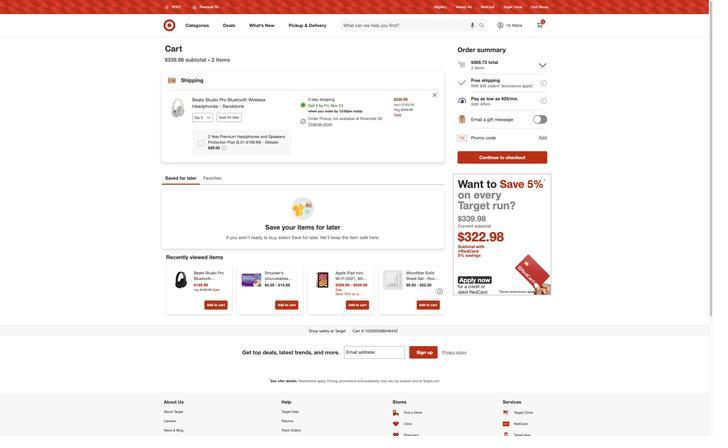 Task type: locate. For each thing, give the bounding box(es) containing it.
pro inside the beats studio pro bluetooth wireless headphones - sandstone
[[220, 97, 226, 103]]

redcard link down services
[[503, 419, 545, 430]]

1 vertical spatial *
[[269, 378, 271, 382]]

wireless
[[249, 97, 266, 103], [194, 282, 209, 287]]

help up the target help
[[282, 400, 292, 405]]

3 add to cart button from the left
[[346, 301, 369, 310]]

message
[[495, 117, 513, 122]]

0 vertical spatial target circle
[[504, 5, 522, 9]]

for inside apply now for a credit or debit redcard
[[458, 284, 463, 290]]

studio inside beats studio pro bluetooth wireless headphones
[[205, 271, 217, 276]]

se inside the order pickup not available at riverside se change store
[[378, 116, 383, 121]]

1 horizontal spatial $339.98
[[394, 97, 408, 102]]

$339.98 inside $339.98 each $169.99 reg $349.99 sale
[[394, 97, 408, 102]]

by right it
[[319, 103, 323, 108]]

keep
[[331, 235, 341, 241]]

cart for beats studio pro bluetooth wireless headphones
[[219, 303, 225, 307]]

1 horizontal spatial wireless
[[249, 97, 266, 103]]

& for blog
[[173, 429, 175, 433]]

add to cart button down $22.00
[[417, 301, 440, 310]]

help up returns link
[[292, 410, 299, 414]]

pro for beats studio pro bluetooth wireless headphones - sandstone
[[220, 97, 226, 103]]

1 horizontal spatial help
[[292, 410, 299, 414]]

0 horizontal spatial by
[[319, 103, 323, 108]]

new
[[265, 22, 275, 28]]

subtotal up shipping
[[186, 56, 206, 63]]

1 vertical spatial beats
[[194, 271, 204, 276]]

free shipping with $35 orders* (exclusions apply)
[[471, 78, 533, 88]]

& inside 'link'
[[305, 22, 308, 28]]

0 vertical spatial beats
[[192, 97, 204, 103]]

add to cart down $399.99 - $549.99 sale
[[349, 303, 367, 307]]

later up keep
[[327, 223, 341, 231]]

promo code
[[471, 135, 496, 141]]

items inside $369.73 total 2 items
[[475, 65, 484, 70]]

find inside find stores "link"
[[531, 5, 538, 9]]

1 horizontal spatial order
[[458, 46, 475, 54]]

$169.99 right each
[[402, 103, 414, 107]]

0 horizontal spatial as
[[480, 96, 485, 101]]

0 horizontal spatial *
[[269, 378, 271, 382]]

0 vertical spatial pro
[[220, 97, 226, 103]]

apply
[[460, 276, 476, 284]]

hi,
[[507, 23, 511, 28]]

2 left the year
[[208, 134, 210, 139]]

order for order pickup not available at riverside se change store
[[308, 116, 319, 121]]

target circle link up hi, maria
[[504, 5, 522, 9]]

0 vertical spatial redcard link
[[481, 5, 495, 9]]

find a store
[[404, 411, 422, 415]]

get left it
[[308, 103, 315, 108]]

vary
[[388, 379, 394, 383]]

weekly ad
[[456, 5, 472, 9]]

to right want
[[487, 178, 497, 191]]

about us
[[164, 400, 184, 405]]

1 add to cart from the left
[[207, 303, 225, 307]]

1 with from the top
[[471, 83, 479, 88]]

affirm image
[[458, 97, 467, 106], [459, 98, 466, 103]]

0 vertical spatial wireless
[[249, 97, 266, 103]]

4 add to cart from the left
[[419, 303, 438, 307]]

find up 2 link
[[531, 5, 538, 9]]

with down free
[[471, 83, 479, 88]]

with down pay
[[471, 102, 479, 107]]

1 vertical spatial subtotal
[[475, 224, 491, 229]]

add to cart button for smucker's uncrustables frozen peanut butter & grape jelly sandwich
[[275, 301, 298, 310]]

shipping up fri,
[[320, 97, 335, 102]]

studio
[[205, 97, 218, 103], [205, 271, 217, 276]]

1 horizontal spatial cart
[[353, 329, 360, 334]]

2 items
[[212, 56, 230, 63]]

3 add to cart from the left
[[349, 303, 367, 307]]

$349.99 inside $169.99 reg $349.99 sale
[[200, 288, 212, 292]]

find for find a store
[[404, 411, 411, 415]]

0 vertical spatial pickup
[[289, 22, 303, 28]]

redcard link right ad
[[481, 5, 495, 9]]

shop safely at target
[[309, 329, 346, 334]]

get left top
[[242, 349, 251, 356]]

riverside up categories link
[[200, 5, 214, 9]]

4 add to cart button from the left
[[417, 301, 440, 310]]

target circle up hi, maria
[[504, 5, 522, 9]]

later for save for later
[[233, 115, 239, 120]]

about target link
[[164, 408, 206, 417]]

save right 'select'
[[292, 235, 302, 241]]

add to cart button for beats studio pro bluetooth wireless headphones
[[204, 301, 228, 310]]

to left buy,
[[264, 235, 268, 241]]

riverside inside dropdown button
[[200, 5, 214, 9]]

studio up $169.99 reg $349.99 sale
[[205, 271, 217, 276]]

beats inside beats studio pro bluetooth wireless headphones
[[194, 271, 204, 276]]

2-day shipping get it by fri, nov 24 when you order by 12:00pm today
[[308, 97, 363, 113]]

microfiber solid sheet set - room essentials™ link
[[406, 271, 439, 287]]

and inside 2 year premium headphones and speakers protection plan ($.01-$199.99) - allstate
[[261, 134, 267, 139]]

stores inside "link"
[[539, 5, 549, 9]]

0 vertical spatial a
[[484, 117, 486, 122]]

target down want
[[458, 199, 490, 212]]

a left gift
[[484, 117, 486, 122]]

add to cart down $22.00
[[419, 303, 438, 307]]

2 inside $369.73 total 2 items
[[471, 65, 474, 70]]

headphones for beats studio pro bluetooth wireless headphones
[[194, 288, 217, 293]]

0 horizontal spatial se
[[215, 5, 219, 9]]

redcard inside apply now for a credit or debit redcard
[[470, 290, 488, 295]]

beats down shipping
[[192, 97, 204, 103]]

uncrustables
[[265, 276, 288, 281]]

0 vertical spatial &
[[305, 22, 308, 28]]

1 about from the top
[[164, 400, 177, 405]]

0 vertical spatial $349.99
[[401, 108, 413, 112]]

0 vertical spatial with
[[471, 83, 479, 88]]

2 inside 2 year premium headphones and speakers protection plan ($.01-$199.99) - allstate
[[208, 134, 210, 139]]

1 vertical spatial wireless
[[194, 282, 209, 287]]

to
[[500, 155, 505, 160], [487, 178, 497, 191], [264, 235, 268, 241], [214, 303, 218, 307], [285, 303, 288, 307], [356, 303, 359, 307], [427, 303, 430, 307]]

not
[[333, 116, 338, 121]]

order inside the order pickup not available at riverside se change store
[[308, 116, 319, 121]]

$169.99 inside $339.98 each $169.99 reg $349.99 sale
[[402, 103, 414, 107]]

wireless inside the beats studio pro bluetooth wireless headphones - sandstone
[[249, 97, 266, 103]]

None text field
[[344, 347, 405, 359]]

help
[[282, 400, 292, 405], [292, 410, 299, 414]]

2 vertical spatial headphones
[[194, 288, 217, 293]]

add for essentials™
[[419, 303, 426, 307]]

None radio
[[301, 103, 306, 108]]

3 cart from the left
[[360, 303, 367, 307]]

1 horizontal spatial later
[[233, 115, 239, 120]]

pricing,
[[327, 379, 338, 383]]

sale right 'reg'
[[213, 288, 220, 292]]

find inside find a store link
[[404, 411, 411, 415]]

0 horizontal spatial help
[[282, 400, 292, 405]]

to down $22.00
[[427, 303, 430, 307]]

at left target.com
[[419, 379, 422, 383]]

add for 6th
[[349, 303, 355, 307]]

1 horizontal spatial $169.99
[[402, 103, 414, 107]]

bluetooth inside beats studio pro bluetooth wireless headphones
[[194, 276, 211, 281]]

smucker's uncrustables frozen peanut butter & grape jelly sandwich image
[[242, 271, 261, 290], [242, 271, 261, 290]]

and
[[261, 134, 267, 139], [314, 349, 324, 356], [357, 379, 363, 383], [413, 379, 418, 383]]

sale for $399.99
[[336, 288, 342, 292]]

0 vertical spatial studio
[[205, 97, 218, 103]]

1 vertical spatial later
[[187, 175, 197, 181]]

to right continue
[[500, 155, 505, 160]]

you left the order
[[318, 109, 324, 113]]

privacy policy
[[442, 350, 467, 355]]

0 horizontal spatial at
[[331, 329, 334, 334]]

0 horizontal spatial a
[[411, 411, 413, 415]]

0 vertical spatial at
[[356, 116, 359, 121]]

$29.00
[[208, 146, 220, 150]]

1 horizontal spatial get
[[308, 103, 315, 108]]

studio for beats studio pro bluetooth wireless headphones - sandstone
[[205, 97, 218, 103]]

target circle link
[[504, 5, 522, 9], [503, 408, 545, 419]]

1 vertical spatial shipping
[[320, 97, 335, 102]]

save up run?
[[500, 178, 525, 191]]

1 vertical spatial bluetooth
[[194, 276, 211, 281]]

none radio inside cart item ready to fulfill group
[[301, 103, 306, 108]]

by right vary
[[395, 379, 399, 383]]

1 vertical spatial pro
[[218, 271, 224, 276]]

sale inside $169.99 reg $349.99 sale
[[213, 288, 220, 292]]

cart down $22.00
[[431, 303, 438, 307]]

2 horizontal spatial by
[[395, 379, 399, 383]]

$549.99
[[353, 283, 368, 288]]

pickup up store
[[320, 116, 332, 121]]

0 vertical spatial bluetooth
[[228, 97, 247, 103]]

aren't
[[239, 235, 250, 241]]

1 horizontal spatial at
[[356, 116, 359, 121]]

and up allstate
[[261, 134, 267, 139]]

get inside 2-day shipping get it by fri, nov 24 when you order by 12:00pm today
[[308, 103, 315, 108]]

2 add to cart button from the left
[[275, 301, 298, 310]]

apple ipad mini wi-fi (2021, 6th generation) image
[[313, 271, 332, 290], [313, 271, 332, 290]]

$349.99 right reg
[[401, 108, 413, 112]]

0 horizontal spatial bluetooth
[[194, 276, 211, 281]]

1 vertical spatial redcard link
[[503, 419, 545, 430]]

0 vertical spatial $169.99
[[402, 103, 414, 107]]

0 vertical spatial later
[[233, 115, 239, 120]]

2 horizontal spatial $339.98
[[458, 214, 486, 224]]

4 cart from the left
[[431, 303, 438, 307]]

2 horizontal spatial sale
[[394, 112, 402, 117]]

0 vertical spatial stores
[[539, 5, 549, 9]]

or
[[481, 284, 485, 290]]

0 vertical spatial $339.98
[[165, 56, 184, 63]]

1 vertical spatial $169.99
[[194, 283, 208, 288]]

cart for cart
[[165, 43, 182, 54]]

want to save 5% *
[[458, 178, 545, 191]]

checkout
[[506, 155, 526, 160]]

track orders link
[[282, 426, 318, 436]]

- down (2021,
[[351, 283, 352, 288]]

pro for beats studio pro bluetooth wireless headphones
[[218, 271, 224, 276]]

0 vertical spatial headphones
[[192, 104, 218, 109]]

target circle down services
[[514, 411, 533, 415]]

change store button
[[308, 122, 332, 127]]

ready
[[251, 235, 263, 241]]

add to cart button down $169.99 reg $349.99 sale
[[204, 301, 228, 310]]

save up buy,
[[265, 223, 280, 231]]

target down services
[[514, 411, 523, 415]]

pickup left delivery
[[289, 22, 303, 28]]

2 add to cart from the left
[[278, 303, 296, 307]]

to inside "button"
[[500, 155, 505, 160]]

1 vertical spatial cart
[[353, 329, 360, 334]]

target up hi,
[[504, 5, 513, 9]]

$339.98 up shipping
[[165, 56, 184, 63]]

stores up 2 link
[[539, 5, 549, 9]]

0 vertical spatial you
[[318, 109, 324, 113]]

1 vertical spatial find
[[404, 411, 411, 415]]

cart for apple ipad mini wi-fi (2021, 6th generation)
[[360, 303, 367, 307]]

today
[[354, 109, 363, 113]]

for down the sandstone
[[228, 115, 232, 120]]

shipping up orders*
[[482, 78, 500, 83]]

and left more. on the left bottom of page
[[314, 349, 324, 356]]

1 vertical spatial target circle link
[[503, 408, 545, 419]]

available
[[340, 116, 355, 121]]

$339.98 inside the $339.98 current subtotal $322.98
[[458, 214, 486, 224]]

wireless inside beats studio pro bluetooth wireless headphones
[[194, 282, 209, 287]]

as up affirm
[[480, 96, 485, 101]]

$339.98 up each
[[394, 97, 408, 102]]

later inside button
[[233, 115, 239, 120]]

headphones inside the beats studio pro bluetooth wireless headphones - sandstone
[[192, 104, 218, 109]]

your
[[282, 223, 296, 231]]

shipping inside 2-day shipping get it by fri, nov 24 when you order by 12:00pm today
[[320, 97, 335, 102]]

orders*
[[488, 83, 501, 88]]

cart down sandwich
[[289, 303, 296, 307]]

beats studio pro bluetooth wireless headphones link
[[194, 271, 227, 293]]

save your items for later
[[265, 223, 341, 231]]

1 vertical spatial by
[[334, 109, 338, 113]]

cart down $549.99
[[360, 303, 367, 307]]

0 horizontal spatial apply.
[[318, 379, 326, 383]]

sale for $169.99
[[213, 288, 220, 292]]

24
[[339, 103, 343, 108]]

1 horizontal spatial subtotal
[[475, 224, 491, 229]]

riverside
[[200, 5, 214, 9], [360, 116, 377, 121]]

0 vertical spatial cart
[[165, 43, 182, 54]]

buy,
[[269, 235, 277, 241]]

1 horizontal spatial stores
[[539, 5, 549, 9]]

find left store
[[404, 411, 411, 415]]

1 horizontal spatial *
[[544, 179, 545, 183]]

2 about from the top
[[164, 410, 173, 414]]

1 horizontal spatial $349.99
[[401, 108, 413, 112]]

2 down find stores "link"
[[543, 20, 544, 23]]

studio inside the beats studio pro bluetooth wireless headphones - sandstone
[[205, 97, 218, 103]]

0 vertical spatial subtotal
[[186, 56, 206, 63]]

email
[[471, 117, 482, 122]]

2 right $339.98 subtotal
[[212, 56, 214, 63]]

a
[[484, 117, 486, 122], [465, 284, 467, 290], [411, 411, 413, 415]]

apple
[[336, 271, 346, 276]]

target.com
[[423, 379, 440, 383]]

se left $339.98 each $169.99 reg $349.99 sale
[[378, 116, 383, 121]]

studio up save for later button
[[205, 97, 218, 103]]

2 horizontal spatial &
[[305, 22, 308, 28]]

beats for beats studio pro bluetooth wireless headphones - sandstone
[[192, 97, 204, 103]]

target help
[[282, 410, 299, 414]]

1 vertical spatial headphones
[[237, 134, 260, 139]]

a for store
[[411, 411, 413, 415]]

microfiber solid sheet set - room essentials™ image
[[383, 271, 403, 290], [383, 271, 403, 290]]

1 horizontal spatial find
[[531, 5, 538, 9]]

every
[[474, 188, 502, 201]]

beats studio pro bluetooth wireless headphones image
[[171, 271, 191, 290], [171, 271, 191, 290]]

0 horizontal spatial stores
[[393, 400, 407, 405]]

about up about target
[[164, 400, 177, 405]]

2 for 2 items
[[212, 56, 214, 63]]

0 horizontal spatial find
[[404, 411, 411, 415]]

subtotal right current
[[475, 224, 491, 229]]

1 vertical spatial se
[[378, 116, 383, 121]]

by for fri,
[[334, 109, 338, 113]]

pro up the sandstone
[[220, 97, 226, 103]]

sale inside $399.99 - $549.99 sale
[[336, 288, 342, 292]]

1 cart from the left
[[219, 303, 225, 307]]

pro up $169.99 reg $349.99 sale
[[218, 271, 224, 276]]

1 horizontal spatial sale
[[336, 288, 342, 292]]

about for about us
[[164, 400, 177, 405]]

cart
[[219, 303, 225, 307], [289, 303, 296, 307], [360, 303, 367, 307], [431, 303, 438, 307]]

latest
[[279, 349, 293, 356]]

add to cart for beats studio pro bluetooth wireless headphones
[[207, 303, 225, 307]]

cart for smucker's uncrustables frozen peanut butter & grape jelly sandwich
[[289, 303, 296, 307]]

add to cart button down sandwich
[[275, 301, 298, 310]]

1 vertical spatial you
[[230, 235, 237, 241]]

beats down viewed
[[194, 271, 204, 276]]

1 horizontal spatial bluetooth
[[228, 97, 247, 103]]

- right set
[[425, 276, 427, 281]]

search button
[[477, 19, 490, 33]]

2 horizontal spatial a
[[484, 117, 486, 122]]

bluetooth inside the beats studio pro bluetooth wireless headphones - sandstone
[[228, 97, 247, 103]]

0 horizontal spatial $339.98
[[165, 56, 184, 63]]

1 vertical spatial order
[[308, 116, 319, 121]]

2 cart from the left
[[289, 303, 296, 307]]

as right low at the right of page
[[495, 96, 500, 101]]

1 vertical spatial pickup
[[320, 116, 332, 121]]

Service plan for Beats Studio Pro Bluetooth Wireless Headphones - Sandstone checkbox
[[198, 140, 204, 146]]

for
[[228, 115, 232, 120], [180, 175, 186, 181], [316, 223, 325, 231], [303, 235, 308, 241], [458, 284, 463, 290]]

- left the sandstone
[[219, 104, 221, 109]]

1 add to cart button from the left
[[204, 301, 228, 310]]

0 horizontal spatial order
[[308, 116, 319, 121]]

0 vertical spatial find
[[531, 5, 538, 9]]

later down the sandstone
[[233, 115, 239, 120]]

order up change
[[308, 116, 319, 121]]

cart left #
[[353, 329, 360, 334]]

target circle link down services
[[503, 408, 545, 419]]

add to cart button for microfiber solid sheet set - room essentials™
[[417, 301, 440, 310]]

by
[[319, 103, 323, 108], [334, 109, 338, 113], [395, 379, 399, 383]]

$369.73 total 2 items
[[471, 59, 498, 70]]

add to cart button down $399.99 - $549.99 sale
[[346, 301, 369, 310]]

1 horizontal spatial pickup
[[320, 116, 332, 121]]

change
[[308, 122, 322, 127]]

2 with from the top
[[471, 102, 479, 107]]

add to cart down sandwich
[[278, 303, 296, 307]]

1 as from the left
[[480, 96, 485, 101]]

& inside smucker's uncrustables frozen peanut butter & grape jelly sandwich
[[277, 288, 279, 293]]

a left credit
[[465, 284, 467, 290]]

1 horizontal spatial shipping
[[482, 78, 500, 83]]

services
[[503, 400, 521, 405]]

0 horizontal spatial pickup
[[289, 22, 303, 28]]

0 vertical spatial 5%
[[528, 178, 544, 191]]

target inside the on every target run?
[[458, 199, 490, 212]]

0 horizontal spatial circle
[[514, 5, 522, 9]]

pickup inside the order pickup not available at riverside se change store
[[320, 116, 332, 121]]

store
[[414, 411, 422, 415]]

0 horizontal spatial wireless
[[194, 282, 209, 287]]

$349.99 inside $339.98 each $169.99 reg $349.99 sale
[[401, 108, 413, 112]]

about up careers
[[164, 410, 173, 414]]

$339.98
[[165, 56, 184, 63], [394, 97, 408, 102], [458, 214, 486, 224]]

102000588046442
[[365, 329, 398, 334]]

1 vertical spatial help
[[292, 410, 299, 414]]

1 vertical spatial at
[[331, 329, 334, 334]]

0 vertical spatial get
[[308, 103, 315, 108]]

se up deals link
[[215, 5, 219, 9]]

0 vertical spatial se
[[215, 5, 219, 9]]

later right saved
[[187, 175, 197, 181]]

for right saved
[[180, 175, 186, 181]]

#
[[362, 329, 364, 334]]

0 vertical spatial by
[[319, 103, 323, 108]]

apply now button
[[458, 276, 492, 284]]

ad
[[468, 5, 472, 9]]

($.01-
[[236, 140, 246, 145]]

1 horizontal spatial se
[[378, 116, 383, 121]]

sign up
[[417, 350, 433, 356]]

you right if
[[230, 235, 237, 241]]

to down $399.99 - $549.99 sale
[[356, 303, 359, 307]]

shop
[[309, 329, 318, 334]]

1 vertical spatial get
[[242, 349, 251, 356]]

0 horizontal spatial $169.99
[[194, 283, 208, 288]]

circle
[[514, 5, 522, 9], [524, 411, 533, 415]]

bluetooth for beats studio pro bluetooth wireless headphones - sandstone
[[228, 97, 247, 103]]

0 horizontal spatial $349.99
[[200, 288, 212, 292]]

jelly
[[265, 293, 273, 298]]

code
[[486, 135, 496, 141]]

sale down $399.99
[[336, 288, 342, 292]]

bluetooth
[[228, 97, 247, 103], [194, 276, 211, 281]]

safely
[[319, 329, 330, 334]]

cart item ready to fulfill group
[[162, 90, 444, 162]]

* see offer details. restrictions apply. pricing, promotions and availability may vary by location and at target.com
[[269, 378, 440, 383]]

headphones inside beats studio pro bluetooth wireless headphones
[[194, 288, 217, 293]]

cart up $339.98 subtotal
[[165, 43, 182, 54]]

beats inside the beats studio pro bluetooth wireless headphones - sandstone
[[192, 97, 204, 103]]

at inside the order pickup not available at riverside se change store
[[356, 116, 359, 121]]

1 vertical spatial $339.98
[[394, 97, 408, 102]]

add to cart down $169.99 reg $349.99 sale
[[207, 303, 225, 307]]

for left later.
[[303, 235, 308, 241]]

1 horizontal spatial apply.
[[528, 290, 536, 294]]

find
[[531, 5, 538, 9], [404, 411, 411, 415]]

set
[[418, 276, 424, 281]]

cart down $169.99 reg $349.99 sale
[[219, 303, 225, 307]]

stores up find a store link
[[393, 400, 407, 405]]

6th
[[358, 276, 363, 281]]

add
[[539, 135, 547, 141], [207, 303, 213, 307], [278, 303, 284, 307], [349, 303, 355, 307], [419, 303, 426, 307]]

save inside button
[[219, 115, 227, 120]]

pro inside beats studio pro bluetooth wireless headphones
[[218, 271, 224, 276]]

pickup inside 'link'
[[289, 22, 303, 28]]

a left store
[[411, 411, 413, 415]]

with
[[471, 83, 479, 88], [471, 102, 479, 107]]

0 horizontal spatial get
[[242, 349, 251, 356]]

& left delivery
[[305, 22, 308, 28]]

blog
[[176, 429, 183, 433]]

by inside * see offer details. restrictions apply. pricing, promotions and availability may vary by location and at target.com
[[395, 379, 399, 383]]



Task type: describe. For each thing, give the bounding box(es) containing it.
with inside pay as low as $35/mo. with affirm
[[471, 102, 479, 107]]

$4.39 - $14.69
[[265, 283, 290, 288]]

clinic link
[[393, 419, 428, 430]]

- down uncrustables
[[276, 283, 277, 288]]

we'll
[[320, 235, 330, 241]]

returns link
[[282, 417, 318, 426]]

sandstone
[[222, 104, 244, 109]]

not available radio
[[301, 119, 306, 124]]

add to cart for apple ipad mini wi-fi (2021, 6th generation)
[[349, 303, 367, 307]]

add to cart for smucker's uncrustables frozen peanut butter & grape jelly sandwich
[[278, 303, 296, 307]]

beats studio pro bluetooth wireless headphones
[[194, 271, 224, 293]]

$322.98
[[458, 229, 504, 245]]

careers
[[164, 419, 176, 424]]

beats for beats studio pro bluetooth wireless headphones
[[194, 271, 204, 276]]

item
[[350, 235, 359, 241]]

and right location
[[413, 379, 418, 383]]

recently
[[166, 254, 188, 261]]

solid
[[425, 271, 434, 276]]

a inside apply now for a credit or debit redcard
[[465, 284, 467, 290]]

for inside button
[[228, 115, 232, 120]]

2 vertical spatial later
[[327, 223, 341, 231]]

maria
[[513, 23, 522, 28]]

privacy policy link
[[442, 350, 467, 356]]

sandwich
[[274, 293, 291, 298]]

- inside the beats studio pro bluetooth wireless headphones - sandstone
[[219, 104, 221, 109]]

2-
[[308, 97, 312, 102]]

studio for beats studio pro bluetooth wireless headphones
[[205, 271, 217, 276]]

ipad
[[347, 271, 355, 276]]

1 horizontal spatial circle
[[524, 411, 533, 415]]

2 for 2
[[543, 20, 544, 23]]

headphones inside 2 year premium headphones and speakers protection plan ($.01-$199.99) - allstate
[[237, 134, 260, 139]]

- inside microfiber solid sheet set - room essentials™
[[425, 276, 427, 281]]

order for order summary
[[458, 46, 475, 54]]

later.
[[310, 235, 319, 241]]

0 vertical spatial target circle link
[[504, 5, 522, 9]]

about for about target
[[164, 410, 173, 414]]

promo
[[471, 135, 485, 141]]

2 link
[[534, 19, 546, 32]]

target right safely
[[335, 329, 346, 334]]

details.
[[286, 379, 298, 383]]

saved for later
[[165, 175, 197, 181]]

what's new
[[249, 22, 275, 28]]

target up returns
[[282, 410, 291, 414]]

* inside * see offer details. restrictions apply. pricing, promotions and availability may vary by location and at target.com
[[269, 378, 271, 382]]

apply now for a credit or debit redcard
[[458, 276, 490, 295]]

more.
[[325, 349, 340, 356]]

restrictions
[[510, 290, 527, 294]]

get top deals, latest trends, and more.
[[242, 349, 340, 356]]

& for delivery
[[305, 22, 308, 28]]

sale inside $339.98 each $169.99 reg $349.99 sale
[[394, 112, 402, 117]]

summary
[[477, 46, 506, 54]]

se inside dropdown button
[[215, 5, 219, 9]]

$339.98 for reg
[[394, 97, 408, 102]]

when
[[308, 109, 317, 113]]

and left availability
[[357, 379, 363, 383]]

wireless for beats studio pro bluetooth wireless headphones
[[194, 282, 209, 287]]

if you aren't ready to buy, select save for later. we'll keep the item safe here.
[[226, 235, 380, 241]]

a for gift
[[484, 117, 486, 122]]

sign up button
[[410, 347, 438, 359]]

* inside want to save 5% *
[[544, 179, 545, 183]]

by for pricing,
[[395, 379, 399, 383]]

orders
[[291, 429, 301, 433]]

trends,
[[295, 349, 313, 356]]

sheet
[[406, 276, 417, 281]]

protection
[[208, 140, 226, 145]]

total
[[489, 59, 498, 65]]

may
[[381, 379, 387, 383]]

*some restrictions apply.
[[499, 290, 536, 294]]

wireless for beats studio pro bluetooth wireless headphones - sandstone
[[249, 97, 266, 103]]

$14.69
[[278, 283, 290, 288]]

room
[[428, 276, 438, 281]]

2 as from the left
[[495, 96, 500, 101]]

headphones for beats studio pro bluetooth wireless headphones - sandstone
[[192, 104, 218, 109]]

save for later button
[[217, 113, 242, 122]]

offer
[[278, 379, 285, 383]]

affirm
[[480, 102, 491, 107]]

us
[[178, 400, 184, 405]]

riverside se
[[200, 5, 219, 9]]

peanut
[[278, 282, 290, 287]]

beats studio pro bluetooth wireless headphones - sandstone image
[[166, 97, 189, 119]]

$199.99)
[[246, 140, 261, 145]]

1 vertical spatial 5%
[[458, 253, 465, 258]]

- inside 2 year premium headphones and speakers protection plan ($.01-$199.99) - allstate
[[262, 140, 264, 145]]

policy
[[456, 350, 467, 355]]

find stores link
[[531, 5, 549, 9]]

gift
[[487, 117, 494, 122]]

$35
[[480, 83, 487, 88]]

low
[[487, 96, 494, 101]]

safe
[[360, 235, 368, 241]]

each
[[394, 103, 401, 107]]

find a store link
[[393, 408, 428, 419]]

cart for microfiber solid sheet set - room essentials™
[[431, 303, 438, 307]]

cart for cart # 102000588046442
[[353, 329, 360, 334]]

hi, maria
[[507, 23, 522, 28]]

help inside target help link
[[292, 410, 299, 414]]

2 year premium headphones and speakers protection plan ($.01-$199.99) - allstate
[[208, 134, 285, 145]]

subtotal inside the $339.98 current subtotal $322.98
[[475, 224, 491, 229]]

recently viewed items
[[166, 254, 223, 261]]

2 for 2 year premium headphones and speakers protection plan ($.01-$199.99) - allstate
[[208, 134, 210, 139]]

target down us
[[174, 410, 183, 414]]

delivery
[[309, 22, 326, 28]]

add to cart button for apple ipad mini wi-fi (2021, 6th generation)
[[346, 301, 369, 310]]

to down $169.99 reg $349.99 sale
[[214, 303, 218, 307]]

- inside $399.99 - $549.99 sale
[[351, 283, 352, 288]]

bluetooth for beats studio pro bluetooth wireless headphones
[[194, 276, 211, 281]]

continue to checkout button
[[458, 151, 548, 164]]

0 vertical spatial apply.
[[528, 290, 536, 294]]

apple ipad mini wi-fi (2021, 6th generation) link
[[336, 271, 368, 287]]

registry link
[[434, 5, 447, 9]]

target help link
[[282, 408, 318, 417]]

92507 button
[[162, 2, 187, 12]]

1 vertical spatial target circle
[[514, 411, 533, 415]]

viewed
[[190, 254, 208, 261]]

$9.50 - $22.00
[[406, 283, 432, 288]]

later for saved for later
[[187, 175, 197, 181]]

to down sandwich
[[285, 303, 288, 307]]

subtotal with
[[458, 244, 486, 250]]

0 horizontal spatial subtotal
[[186, 56, 206, 63]]

0 vertical spatial circle
[[514, 5, 522, 9]]

- right $9.50
[[417, 283, 419, 288]]

you inside 2-day shipping get it by fri, nov 24 when you order by 12:00pm today
[[318, 109, 324, 113]]

$35/mo.
[[502, 96, 518, 101]]

wi-
[[336, 276, 342, 281]]

$399.99
[[336, 283, 350, 288]]

add for grape
[[278, 303, 284, 307]]

plan
[[227, 140, 235, 145]]

reg
[[394, 108, 400, 112]]

categories link
[[181, 19, 216, 32]]

$369.73
[[471, 59, 487, 65]]

smucker's uncrustables frozen peanut butter & grape jelly sandwich
[[265, 271, 291, 298]]

0 horizontal spatial redcard link
[[481, 5, 495, 9]]

with inside free shipping with $35 orders* (exclusions apply)
[[471, 83, 479, 88]]

grape
[[280, 288, 291, 293]]

for up we'll
[[316, 223, 325, 231]]

smucker's uncrustables frozen peanut butter & grape jelly sandwich link
[[265, 271, 297, 298]]

apply. inside * see offer details. restrictions apply. pricing, promotions and availability may vary by location and at target.com
[[318, 379, 326, 383]]

add inside button
[[539, 135, 547, 141]]

add to cart for microfiber solid sheet set - room essentials™
[[419, 303, 438, 307]]

find for find stores
[[531, 5, 538, 9]]

apple ipad mini wi-fi (2021, 6th generation)
[[336, 271, 363, 287]]

pickup & delivery
[[289, 22, 326, 28]]

What can we help you find? suggestions appear below search field
[[340, 19, 481, 32]]

categories
[[186, 22, 209, 28]]

deals,
[[263, 349, 278, 356]]

shipping inside free shipping with $35 orders* (exclusions apply)
[[482, 78, 500, 83]]

registry
[[434, 5, 447, 9]]

at inside * see offer details. restrictions apply. pricing, promotions and availability may vary by location and at target.com
[[419, 379, 422, 383]]

riverside inside the order pickup not available at riverside se change store
[[360, 116, 377, 121]]

$339.98 for $322.98
[[458, 214, 486, 224]]

essentials™
[[406, 282, 426, 287]]

1 horizontal spatial 5%
[[528, 178, 544, 191]]

debit
[[458, 290, 468, 295]]

$169.99 inside $169.99 reg $349.99 sale
[[194, 283, 208, 288]]

find stores
[[531, 5, 549, 9]]

saved for later link
[[162, 173, 200, 185]]

(2021,
[[346, 276, 357, 281]]

1 vertical spatial stores
[[393, 400, 407, 405]]

on every target run?
[[458, 188, 516, 212]]

up
[[428, 350, 433, 356]]

cart # 102000588046442
[[353, 329, 398, 334]]

now
[[478, 276, 490, 284]]



Task type: vqa. For each thing, say whether or not it's contained in the screenshot.
vary at bottom right
yes



